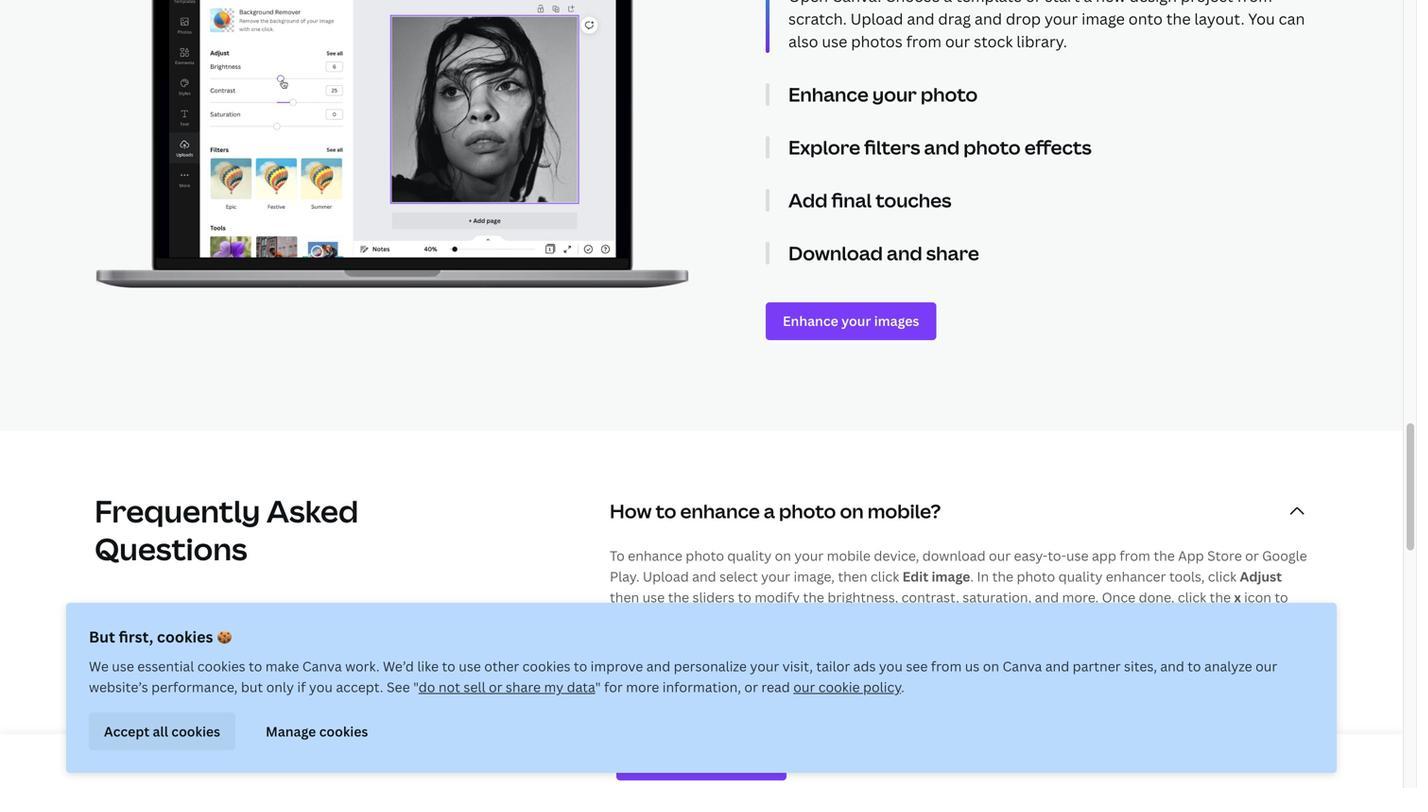 Task type: describe. For each thing, give the bounding box(es) containing it.
and inside icon to return to the layout and save changes.
[[738, 609, 762, 627]]

also
[[789, 31, 818, 51]]

cookie
[[819, 678, 860, 696]]

1 horizontal spatial click
[[1178, 589, 1207, 606]]

all
[[153, 723, 168, 741]]

you
[[1249, 8, 1275, 29]]

questions
[[95, 528, 247, 570]]

enhancer
[[1106, 568, 1166, 586]]

quality inside edit image . in the photo quality enhancer tools, click adjust then use the sliders to modify the brightness, contrast, saturation, and more. once done, click the x
[[1059, 568, 1103, 586]]

image,
[[794, 568, 835, 586]]

manage cookies
[[266, 723, 368, 741]]

device,
[[874, 547, 919, 565]]

to-
[[1048, 547, 1067, 565]]

photos
[[851, 31, 903, 51]]

enhance inside dropdown button
[[680, 498, 760, 524]]

add final touches button
[[789, 187, 1309, 213]]

our cookie policy link
[[794, 678, 901, 696]]

your up filters
[[873, 81, 917, 107]]

for
[[604, 678, 623, 696]]

2 canva from the left
[[1003, 658, 1042, 676]]

changes.
[[798, 609, 853, 627]]

sliders
[[693, 589, 735, 606]]

the inside icon to return to the layout and save changes.
[[670, 609, 692, 627]]

first,
[[119, 627, 153, 647]]

google
[[1262, 547, 1307, 565]]

0 horizontal spatial share
[[506, 678, 541, 696]]

or inside open canva. choose a template or start a new design project from scratch. upload and drag and drop your image onto the layout. you can also use photos from our stock library.
[[1026, 0, 1042, 6]]

1 canva from the left
[[302, 658, 342, 676]]

2 " from the left
[[595, 678, 601, 696]]

icon
[[1244, 589, 1272, 606]]

use inside to enhance photo quality on your mobile device, download our easy-to-use app from the app store or google play. upload and select your image, then click
[[1067, 547, 1089, 565]]

choose
[[885, 0, 940, 6]]

layout.
[[1195, 8, 1245, 29]]

other
[[484, 658, 519, 676]]

stock
[[974, 31, 1013, 51]]

to inside edit image . in the photo quality enhancer tools, click adjust then use the sliders to modify the brightness, contrast, saturation, and more. once done, click the x
[[738, 589, 752, 606]]

improve
[[591, 658, 643, 676]]

edit
[[903, 568, 929, 586]]

read
[[761, 678, 790, 696]]

contrast,
[[902, 589, 960, 606]]

sites,
[[1124, 658, 1157, 676]]

mobile
[[827, 547, 871, 565]]

project
[[1181, 0, 1234, 6]]

a for start
[[944, 0, 952, 6]]

make
[[265, 658, 299, 676]]

cookies inside button
[[319, 723, 368, 741]]

only
[[266, 678, 294, 696]]

1 horizontal spatial you
[[879, 658, 903, 676]]

photo inside edit image . in the photo quality enhancer tools, click adjust then use the sliders to modify the brightness, contrast, saturation, and more. once done, click the x
[[1017, 568, 1055, 586]]

accept all cookies button
[[89, 713, 235, 751]]

adjust
[[1240, 568, 1282, 586]]

start
[[1045, 0, 1080, 6]]

and down touches
[[887, 240, 923, 266]]

and down choose
[[907, 8, 935, 29]]

easy-
[[1014, 547, 1048, 565]]

app
[[1178, 547, 1204, 565]]

your inside we use essential cookies to make canva work. we'd like to use other cookies to improve and personalize your visit, tailor ads you see from us on canva and partner sites, and to analyze our website's performance, but only if you accept. see "
[[750, 658, 779, 676]]

modify
[[755, 589, 800, 606]]

cookies up the essential
[[157, 627, 213, 647]]

final
[[832, 187, 872, 213]]

frequently
[[95, 491, 260, 532]]

your up image,
[[795, 547, 824, 565]]

partner
[[1073, 658, 1121, 676]]

personalize
[[674, 658, 747, 676]]

cookies up 'my'
[[523, 658, 571, 676]]

manage
[[266, 723, 316, 741]]

0 vertical spatial share
[[926, 240, 979, 266]]

use up the website's
[[112, 658, 134, 676]]

play.
[[610, 568, 640, 586]]

our inside we use essential cookies to make canva work. we'd like to use other cookies to improve and personalize your visit, tailor ads you see from us on canva and partner sites, and to analyze our website's performance, but only if you accept. see "
[[1256, 658, 1278, 676]]

my
[[544, 678, 564, 696]]

sell
[[464, 678, 486, 696]]

edit image . in the photo quality enhancer tools, click adjust then use the sliders to modify the brightness, contrast, saturation, and more. once done, click the x
[[610, 568, 1282, 606]]

add
[[789, 187, 828, 213]]

can
[[1279, 8, 1305, 29]]

frequently asked questions
[[95, 491, 359, 570]]

upload inside to enhance photo quality on your mobile device, download our easy-to-use app from the app store or google play. upload and select your image, then click
[[643, 568, 689, 586]]

from down drag
[[906, 31, 942, 51]]

to inside how to enhance a photo on mobile? dropdown button
[[656, 498, 677, 524]]

scratch.
[[789, 8, 847, 29]]

and left partner
[[1046, 658, 1070, 676]]

to
[[610, 547, 625, 565]]

policy
[[863, 678, 901, 696]]

website's
[[89, 678, 148, 696]]

information,
[[663, 678, 741, 696]]

or left read
[[745, 678, 758, 696]]

and up do not sell or share my data " for more information, or read our cookie policy .
[[646, 658, 671, 676]]

canva.
[[832, 0, 882, 6]]

explore filters and photo effects
[[789, 134, 1092, 160]]

us
[[965, 658, 980, 676]]

we
[[89, 658, 109, 676]]

how to enhance a photo on mobile?
[[610, 498, 941, 524]]

if
[[297, 678, 306, 696]]

library.
[[1017, 31, 1067, 51]]

not
[[439, 678, 460, 696]]

more
[[626, 678, 659, 696]]

to enhance photo quality on your mobile device, download our easy-to-use app from the app store or google play. upload and select your image, then click
[[610, 547, 1307, 586]]

onto
[[1129, 8, 1163, 29]]

image inside edit image . in the photo quality enhancer tools, click adjust then use the sliders to modify the brightness, contrast, saturation, and more. once done, click the x
[[932, 568, 971, 586]]

see
[[906, 658, 928, 676]]

to left analyze
[[1188, 658, 1201, 676]]

layout
[[695, 609, 735, 627]]

once
[[1102, 589, 1136, 606]]

new
[[1096, 0, 1126, 6]]

a for mobile?
[[764, 498, 775, 524]]

how to enhance a photo image
[[169, 0, 616, 258]]

on inside to enhance photo quality on your mobile device, download our easy-to-use app from the app store or google play. upload and select your image, then click
[[775, 547, 791, 565]]

see
[[387, 678, 410, 696]]



Task type: vqa. For each thing, say whether or not it's contained in the screenshot.
JAMES PETERSON image
no



Task type: locate. For each thing, give the bounding box(es) containing it.
quality inside to enhance photo quality on your mobile device, download our easy-to-use app from the app store or google play. upload and select your image, then click
[[728, 547, 772, 565]]

0 horizontal spatial you
[[309, 678, 333, 696]]

click down store
[[1208, 568, 1237, 586]]

to down select
[[738, 589, 752, 606]]

1 horizontal spatial quality
[[1059, 568, 1103, 586]]

download and share
[[789, 240, 979, 266]]

to up data
[[574, 658, 587, 676]]

2 horizontal spatial a
[[1084, 0, 1092, 6]]

image
[[1082, 8, 1125, 29], [932, 568, 971, 586]]

but first, cookies 🍪
[[89, 627, 232, 647]]

1 horizontal spatial upload
[[851, 8, 903, 29]]

1 horizontal spatial canva
[[1003, 658, 1042, 676]]

work.
[[345, 658, 380, 676]]

1 horizontal spatial a
[[944, 0, 952, 6]]

then down 'mobile'
[[838, 568, 868, 586]]

to right icon
[[1275, 589, 1289, 606]]

1 horizontal spatial then
[[838, 568, 868, 586]]

cookies down "accept."
[[319, 723, 368, 741]]

" right see
[[413, 678, 419, 696]]

your up modify
[[761, 568, 791, 586]]

0 vertical spatial enhance
[[680, 498, 760, 524]]

0 vertical spatial then
[[838, 568, 868, 586]]

share
[[926, 240, 979, 266], [506, 678, 541, 696]]

effects
[[1025, 134, 1092, 160]]

and right filters
[[924, 134, 960, 160]]

1 vertical spatial you
[[309, 678, 333, 696]]

quality up 'more.'
[[1059, 568, 1103, 586]]

photo left effects at the top of page
[[964, 134, 1021, 160]]

explore
[[789, 134, 861, 160]]

a up drag
[[944, 0, 952, 6]]

icon to return to the layout and save changes.
[[610, 589, 1289, 627]]

a up modify
[[764, 498, 775, 524]]

the down design
[[1167, 8, 1191, 29]]

share down touches
[[926, 240, 979, 266]]

accept.
[[336, 678, 383, 696]]

0 horizontal spatial on
[[775, 547, 791, 565]]

canva right us
[[1003, 658, 1042, 676]]

use up sell
[[459, 658, 481, 676]]

enhance up play.
[[628, 547, 683, 565]]

enhance up select
[[680, 498, 760, 524]]

and inside edit image . in the photo quality enhancer tools, click adjust then use the sliders to modify the brightness, contrast, saturation, and more. once done, click the x
[[1035, 589, 1059, 606]]

upload up photos
[[851, 8, 903, 29]]

then inside edit image . in the photo quality enhancer tools, click adjust then use the sliders to modify the brightness, contrast, saturation, and more. once done, click the x
[[610, 589, 639, 606]]

. left "in"
[[971, 568, 974, 586]]

design
[[1130, 0, 1177, 6]]

1 " from the left
[[413, 678, 419, 696]]

and left 'more.'
[[1035, 589, 1059, 606]]

visit,
[[783, 658, 813, 676]]

download and share button
[[789, 240, 1309, 266]]

how
[[610, 498, 652, 524]]

0 horizontal spatial quality
[[728, 547, 772, 565]]

to
[[656, 498, 677, 524], [738, 589, 752, 606], [1275, 589, 1289, 606], [653, 609, 667, 627], [249, 658, 262, 676], [442, 658, 456, 676], [574, 658, 587, 676], [1188, 658, 1201, 676]]

0 horizontal spatial then
[[610, 589, 639, 606]]

0 horizontal spatial click
[[871, 568, 899, 586]]

2 horizontal spatial on
[[983, 658, 999, 676]]

0 horizontal spatial "
[[413, 678, 419, 696]]

photo inside dropdown button
[[779, 498, 836, 524]]

or inside to enhance photo quality on your mobile device, download our easy-to-use app from the app store or google play. upload and select your image, then click
[[1245, 547, 1259, 565]]

brightness,
[[828, 589, 899, 606]]

the left the app
[[1154, 547, 1175, 565]]

from inside we use essential cookies to make canva work. we'd like to use other cookies to improve and personalize your visit, tailor ads you see from us on canva and partner sites, and to analyze our website's performance, but only if you accept. see "
[[931, 658, 962, 676]]

2 vertical spatial on
[[983, 658, 999, 676]]

upload right play.
[[643, 568, 689, 586]]

1 horizontal spatial "
[[595, 678, 601, 696]]

on inside we use essential cookies to make canva work. we'd like to use other cookies to improve and personalize your visit, tailor ads you see from us on canva and partner sites, and to analyze our website's performance, but only if you accept. see "
[[983, 658, 999, 676]]

open canva. choose a template or start a new design project from scratch. upload and drag and drop your image onto the layout. you can also use photos from our stock library.
[[789, 0, 1305, 51]]

0 horizontal spatial upload
[[643, 568, 689, 586]]

return
[[610, 609, 650, 627]]

click down 'tools,'
[[1178, 589, 1207, 606]]

from inside to enhance photo quality on your mobile device, download our easy-to-use app from the app store or google play. upload and select your image, then click
[[1120, 547, 1151, 565]]

to right like
[[442, 658, 456, 676]]

1 vertical spatial .
[[901, 678, 905, 696]]

done,
[[1139, 589, 1175, 606]]

1 horizontal spatial share
[[926, 240, 979, 266]]

accept
[[104, 723, 150, 741]]

template
[[956, 0, 1022, 6]]

1 vertical spatial quality
[[1059, 568, 1103, 586]]

1 vertical spatial image
[[932, 568, 971, 586]]

or up "adjust"
[[1245, 547, 1259, 565]]

and down "template"
[[975, 8, 1002, 29]]

you right if on the bottom of the page
[[309, 678, 333, 696]]

image down new on the right
[[1082, 8, 1125, 29]]

but
[[89, 627, 115, 647]]

1 vertical spatial then
[[610, 589, 639, 606]]

on inside dropdown button
[[840, 498, 864, 524]]

our right analyze
[[1256, 658, 1278, 676]]

your
[[1045, 8, 1078, 29], [873, 81, 917, 107], [795, 547, 824, 565], [761, 568, 791, 586], [750, 658, 779, 676]]

1 horizontal spatial image
[[1082, 8, 1125, 29]]

0 vertical spatial .
[[971, 568, 974, 586]]

1 vertical spatial on
[[775, 547, 791, 565]]

cookies right all
[[171, 723, 220, 741]]

on up 'mobile'
[[840, 498, 864, 524]]

upload inside open canva. choose a template or start a new design project from scratch. upload and drag and drop your image onto the layout. you can also use photos from our stock library.
[[851, 8, 903, 29]]

our down visit,
[[794, 678, 815, 696]]

"
[[413, 678, 419, 696], [595, 678, 601, 696]]

the left x
[[1210, 589, 1231, 606]]

enhance your photo
[[789, 81, 978, 107]]

0 horizontal spatial canva
[[302, 658, 342, 676]]

image inside open canva. choose a template or start a new design project from scratch. upload and drag and drop your image onto the layout. you can also use photos from our stock library.
[[1082, 8, 1125, 29]]

ads
[[854, 658, 876, 676]]

touches
[[876, 187, 952, 213]]

canva up if on the bottom of the page
[[302, 658, 342, 676]]

and left 'save'
[[738, 609, 762, 627]]

0 vertical spatial on
[[840, 498, 864, 524]]

our up "in"
[[989, 547, 1011, 565]]

2 horizontal spatial click
[[1208, 568, 1237, 586]]

share down "other"
[[506, 678, 541, 696]]

1 vertical spatial upload
[[643, 568, 689, 586]]

use inside edit image . in the photo quality enhancer tools, click adjust then use the sliders to modify the brightness, contrast, saturation, and more. once done, click the x
[[643, 589, 665, 606]]

the inside open canva. choose a template or start a new design project from scratch. upload and drag and drop your image onto the layout. you can also use photos from our stock library.
[[1167, 8, 1191, 29]]

from up you
[[1237, 0, 1273, 6]]

tailor
[[816, 658, 850, 676]]

more.
[[1062, 589, 1099, 606]]

or right sell
[[489, 678, 503, 696]]

app
[[1092, 547, 1117, 565]]

0 horizontal spatial .
[[901, 678, 905, 696]]

a
[[944, 0, 952, 6], [1084, 0, 1092, 6], [764, 498, 775, 524]]

drop
[[1006, 8, 1041, 29]]

but
[[241, 678, 263, 696]]

photo inside to enhance photo quality on your mobile device, download our easy-to-use app from the app store or google play. upload and select your image, then click
[[686, 547, 724, 565]]

and right sites,
[[1161, 658, 1185, 676]]

use
[[822, 31, 848, 51], [1067, 547, 1089, 565], [643, 589, 665, 606], [112, 658, 134, 676], [459, 658, 481, 676]]

quality up select
[[728, 547, 772, 565]]

0 vertical spatial quality
[[728, 547, 772, 565]]

accept all cookies
[[104, 723, 220, 741]]

your down start at the right
[[1045, 8, 1078, 29]]

you
[[879, 658, 903, 676], [309, 678, 333, 696]]

the left sliders
[[668, 589, 689, 606]]

. right cookie
[[901, 678, 905, 696]]

the
[[1167, 8, 1191, 29], [1154, 547, 1175, 565], [992, 568, 1014, 586], [668, 589, 689, 606], [803, 589, 824, 606], [1210, 589, 1231, 606], [670, 609, 692, 627]]

1 horizontal spatial .
[[971, 568, 974, 586]]

a inside dropdown button
[[764, 498, 775, 524]]

do
[[419, 678, 435, 696]]

your up read
[[750, 658, 779, 676]]

canva
[[302, 658, 342, 676], [1003, 658, 1042, 676]]

0 horizontal spatial a
[[764, 498, 775, 524]]

x
[[1234, 589, 1241, 606]]

enhance inside to enhance photo quality on your mobile device, download our easy-to-use app from the app store or google play. upload and select your image, then click
[[628, 547, 683, 565]]

open
[[789, 0, 828, 6]]

performance,
[[151, 678, 238, 696]]

we use essential cookies to make canva work. we'd like to use other cookies to improve and personalize your visit, tailor ads you see from us on canva and partner sites, and to analyze our website's performance, but only if you accept. see "
[[89, 658, 1278, 696]]

the inside to enhance photo quality on your mobile device, download our easy-to-use app from the app store or google play. upload and select your image, then click
[[1154, 547, 1175, 565]]

then inside to enhance photo quality on your mobile device, download our easy-to-use app from the app store or google play. upload and select your image, then click
[[838, 568, 868, 586]]

the right "in"
[[992, 568, 1014, 586]]

to right how
[[656, 498, 677, 524]]

our inside to enhance photo quality on your mobile device, download our easy-to-use app from the app store or google play. upload and select your image, then click
[[989, 547, 1011, 565]]

click
[[871, 568, 899, 586], [1208, 568, 1237, 586], [1178, 589, 1207, 606]]

do not sell or share my data " for more information, or read our cookie policy .
[[419, 678, 905, 696]]

from left us
[[931, 658, 962, 676]]

cookies inside button
[[171, 723, 220, 741]]

photo up select
[[686, 547, 724, 565]]

explore filters and photo effects button
[[789, 134, 1309, 160]]

photo
[[921, 81, 978, 107], [964, 134, 1021, 160], [779, 498, 836, 524], [686, 547, 724, 565], [1017, 568, 1055, 586]]

tools,
[[1170, 568, 1205, 586]]

then
[[838, 568, 868, 586], [610, 589, 639, 606]]

from up the enhancer
[[1120, 547, 1151, 565]]

a left new on the right
[[1084, 0, 1092, 6]]

our
[[945, 31, 970, 51], [989, 547, 1011, 565], [1256, 658, 1278, 676], [794, 678, 815, 696]]

photo up 'mobile'
[[779, 498, 836, 524]]

store
[[1208, 547, 1242, 565]]

click inside to enhance photo quality on your mobile device, download our easy-to-use app from the app store or google play. upload and select your image, then click
[[871, 568, 899, 586]]

1 horizontal spatial on
[[840, 498, 864, 524]]

in
[[977, 568, 989, 586]]

download
[[789, 240, 883, 266]]

saturation,
[[963, 589, 1032, 606]]

use up "return"
[[643, 589, 665, 606]]

cookies down 🍪
[[197, 658, 245, 676]]

0 vertical spatial image
[[1082, 8, 1125, 29]]

" left for
[[595, 678, 601, 696]]

our inside open canva. choose a template or start a new design project from scratch. upload and drag and drop your image onto the layout. you can also use photos from our stock library.
[[945, 31, 970, 51]]

photo down 'easy-'
[[1017, 568, 1055, 586]]

0 horizontal spatial image
[[932, 568, 971, 586]]

to right "return"
[[653, 609, 667, 627]]

image down "download"
[[932, 568, 971, 586]]

our down drag
[[945, 31, 970, 51]]

add final touches
[[789, 187, 952, 213]]

cookies
[[157, 627, 213, 647], [197, 658, 245, 676], [523, 658, 571, 676], [171, 723, 220, 741], [319, 723, 368, 741]]

0 vertical spatial you
[[879, 658, 903, 676]]

" inside we use essential cookies to make canva work. we'd like to use other cookies to improve and personalize your visit, tailor ads you see from us on canva and partner sites, and to analyze our website's performance, but only if you accept. see "
[[413, 678, 419, 696]]

or up drop
[[1026, 0, 1042, 6]]

then down play.
[[610, 589, 639, 606]]

use inside open canva. choose a template or start a new design project from scratch. upload and drag and drop your image onto the layout. you can also use photos from our stock library.
[[822, 31, 848, 51]]

photo up explore filters and photo effects
[[921, 81, 978, 107]]

your inside open canva. choose a template or start a new design project from scratch. upload and drag and drop your image onto the layout. you can also use photos from our stock library.
[[1045, 8, 1078, 29]]

mobile?
[[868, 498, 941, 524]]

the down image,
[[803, 589, 824, 606]]

save
[[765, 609, 794, 627]]

enhance your photo button
[[789, 81, 1309, 107]]

1 vertical spatial enhance
[[628, 547, 683, 565]]

to up but
[[249, 658, 262, 676]]

essential
[[137, 658, 194, 676]]

do not sell or share my data link
[[419, 678, 595, 696]]

click down device, at the right of page
[[871, 568, 899, 586]]

. inside edit image . in the photo quality enhancer tools, click adjust then use the sliders to modify the brightness, contrast, saturation, and more. once done, click the x
[[971, 568, 974, 586]]

like
[[417, 658, 439, 676]]

download
[[923, 547, 986, 565]]

the left 'layout'
[[670, 609, 692, 627]]

0 vertical spatial upload
[[851, 8, 903, 29]]

you up policy
[[879, 658, 903, 676]]

on right us
[[983, 658, 999, 676]]

and inside to enhance photo quality on your mobile device, download our easy-to-use app from the app store or google play. upload and select your image, then click
[[692, 568, 716, 586]]

filters
[[864, 134, 920, 160]]

use left "app"
[[1067, 547, 1089, 565]]

drag
[[938, 8, 971, 29]]

1 vertical spatial share
[[506, 678, 541, 696]]

use down the scratch.
[[822, 31, 848, 51]]

and up sliders
[[692, 568, 716, 586]]

manage cookies button
[[251, 713, 383, 751]]

on up modify
[[775, 547, 791, 565]]



